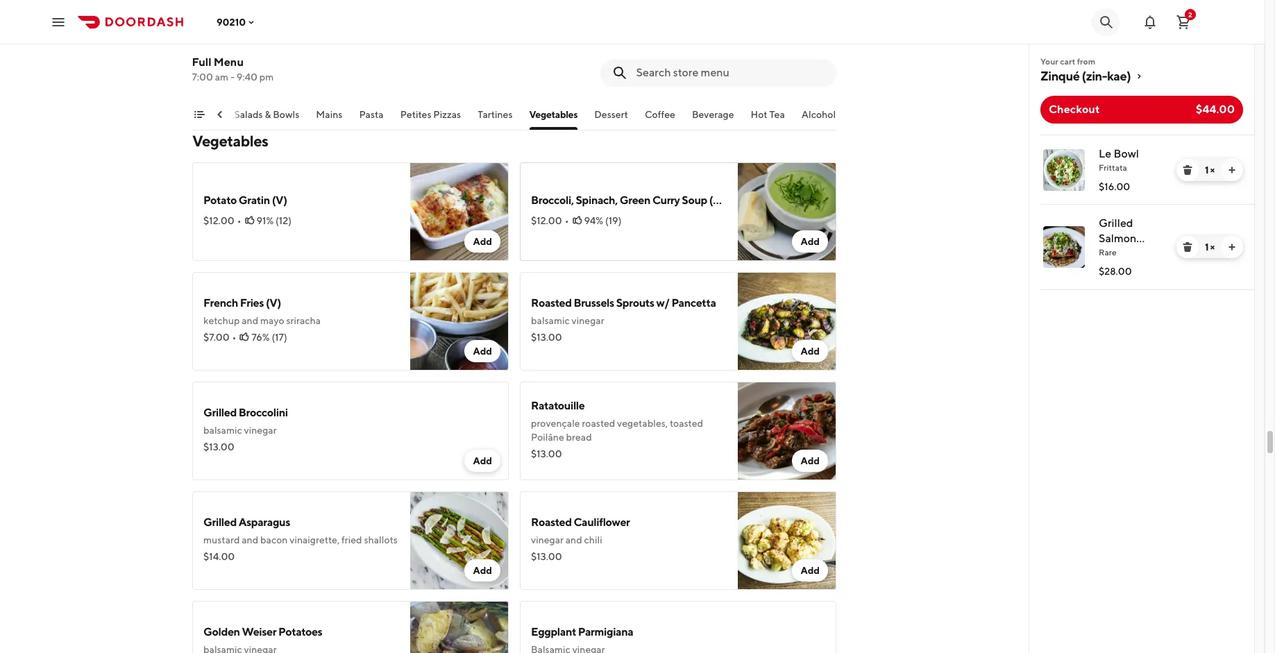 Task type: locate. For each thing, give the bounding box(es) containing it.
1 horizontal spatial vinegar
[[531, 535, 564, 546]]

× right remove item from cart icon
[[1211, 165, 1215, 176]]

1 for grilled salmon plate (gf)
[[1205, 242, 1209, 253]]

1 horizontal spatial $12.00
[[531, 215, 562, 226]]

le bowl image
[[1044, 149, 1085, 191]]

2 1 from the top
[[1205, 242, 1209, 253]]

2 add one to cart image from the top
[[1227, 242, 1238, 253]]

add
[[473, 236, 492, 247], [801, 236, 820, 247], [473, 346, 492, 357], [801, 346, 820, 357], [473, 456, 492, 467], [801, 456, 820, 467], [473, 565, 492, 576], [801, 565, 820, 576]]

vegetables left dessert
[[530, 109, 578, 120]]

$13.00
[[203, 53, 235, 64], [531, 332, 562, 343], [203, 442, 235, 453], [531, 449, 562, 460], [531, 551, 562, 562]]

1 vertical spatial vegetables
[[192, 132, 268, 150]]

0 horizontal spatial $12.00
[[203, 215, 234, 226]]

1 right remove item from cart image
[[1205, 242, 1209, 253]]

1 ×
[[1205, 165, 1215, 176], [1205, 242, 1215, 253]]

$12.00 • down broccoli,
[[531, 215, 569, 226]]

and for roasted
[[566, 535, 582, 546]]

frittata
[[1099, 162, 1128, 173]]

add for ratatouille
[[801, 456, 820, 467]]

1 horizontal spatial (gf)
[[1128, 247, 1152, 260]]

grilled inside grilled asparagus mustard and bacon vinaigrette, fried shallots $14.00
[[203, 516, 237, 529]]

tartines button
[[478, 108, 513, 130]]

sriracha
[[286, 315, 321, 326]]

0 vertical spatial grilled
[[1099, 217, 1134, 230]]

and inside grilled asparagus mustard and bacon vinaigrette, fried shallots $14.00
[[242, 535, 259, 546]]

lyon,
[[253, 36, 275, 47]]

grilled
[[1099, 217, 1134, 230], [203, 406, 237, 419], [203, 516, 237, 529]]

1 vertical spatial roasted
[[531, 516, 572, 529]]

add one to cart image right remove item from cart icon
[[1227, 165, 1238, 176]]

poilâne
[[531, 432, 564, 443]]

vegetables down scroll menu navigation left image
[[192, 132, 268, 150]]

(gf) inside grilled salmon plate (gf)
[[1128, 247, 1152, 260]]

vinegar left "chili"
[[531, 535, 564, 546]]

(v) up (12)
[[272, 194, 287, 207]]

0 vertical spatial ×
[[1211, 165, 1215, 176]]

ratatouille image
[[738, 382, 837, 481]]

tea
[[770, 109, 786, 120]]

1 vertical spatial vinegar
[[244, 425, 277, 436]]

add for roasted brussels sprouts w/ pancetta
[[801, 346, 820, 357]]

vinegar
[[572, 315, 605, 326], [244, 425, 277, 436], [531, 535, 564, 546]]

• for potato
[[237, 215, 241, 226]]

1 horizontal spatial balsamic
[[531, 315, 570, 326]]

1 1 × from the top
[[1205, 165, 1215, 176]]

vinegar inside roasted cauliflower vinegar and chili $13.00
[[531, 535, 564, 546]]

2 $12.00 from the left
[[531, 215, 562, 226]]

1 horizontal spatial $12.00 •
[[531, 215, 569, 226]]

and left "chili"
[[566, 535, 582, 546]]

1 vertical spatial grilled
[[203, 406, 237, 419]]

your cart from
[[1041, 56, 1096, 67]]

1 × from the top
[[1211, 165, 1215, 176]]

1 right remove item from cart icon
[[1205, 165, 1209, 176]]

french
[[203, 297, 238, 310]]

and down asparagus
[[242, 535, 259, 546]]

add one to cart image right remove item from cart image
[[1227, 242, 1238, 253]]

2 1 × from the top
[[1205, 242, 1215, 253]]

$14.00
[[203, 551, 235, 562]]

le
[[1099, 147, 1112, 160]]

1 × right remove item from cart image
[[1205, 242, 1215, 253]]

vinegar inside grilled broccolini balsamic vinegar $13.00 add
[[244, 425, 277, 436]]

de
[[240, 36, 252, 47]]

0 vertical spatial balsamic
[[531, 315, 570, 326]]

7:00
[[192, 72, 214, 83]]

2 vertical spatial vinegar
[[531, 535, 564, 546]]

0 horizontal spatial vinegar
[[244, 425, 277, 436]]

0 horizontal spatial $12.00 •
[[203, 215, 241, 226]]

pizzas
[[434, 109, 462, 120]]

balsamic inside grilled broccolini balsamic vinegar $13.00 add
[[203, 425, 242, 436]]

add button for ratatouille
[[793, 450, 828, 472]]

0 vertical spatial 1 ×
[[1205, 165, 1215, 176]]

(gf) down salmon
[[1128, 247, 1152, 260]]

toasted
[[670, 418, 703, 429]]

$13.00 inside ratatouille provençale roasted vegetables, toasted poilâne bread $13.00
[[531, 449, 562, 460]]

$12.00 down potato
[[203, 215, 234, 226]]

alcohol button
[[802, 108, 837, 130]]

1 vertical spatial add one to cart image
[[1227, 242, 1238, 253]]

91%
[[257, 215, 274, 226]]

grilled for grilled broccolini balsamic vinegar $13.00 add
[[203, 406, 237, 419]]

2 horizontal spatial vinegar
[[572, 315, 605, 326]]

•
[[237, 215, 241, 226], [565, 215, 569, 226], [232, 332, 236, 343]]

curry
[[653, 194, 680, 207]]

cart
[[1061, 56, 1076, 67]]

your
[[1041, 56, 1059, 67]]

and for grilled
[[242, 535, 259, 546]]

(zin-
[[1082, 69, 1108, 83]]

roasted left the brussels
[[531, 297, 572, 310]]

1 horizontal spatial •
[[237, 215, 241, 226]]

0 vertical spatial add one to cart image
[[1227, 165, 1238, 176]]

vegetables
[[530, 109, 578, 120], [192, 132, 268, 150]]

vinaigrette,
[[290, 535, 340, 546]]

fried
[[342, 535, 362, 546]]

balsamic inside roasted brussels sprouts w/ pancetta balsamic vinegar $13.00
[[531, 315, 570, 326]]

vinegar inside roasted brussels sprouts w/ pancetta balsamic vinegar $13.00
[[572, 315, 605, 326]]

tartines
[[478, 109, 513, 120]]

show menu categories image
[[194, 109, 205, 120]]

$28.00
[[1099, 266, 1132, 277]]

add for potato gratin (v)
[[473, 236, 492, 247]]

petites pizzas button
[[401, 108, 462, 130]]

1 1 from the top
[[1205, 165, 1209, 176]]

roasted inside roasted cauliflower vinegar and chili $13.00
[[531, 516, 572, 529]]

1 vertical spatial (gf)
[[1128, 247, 1152, 260]]

1 vertical spatial 1 ×
[[1205, 242, 1215, 253]]

(v)
[[272, 194, 287, 207], [266, 297, 281, 310]]

mains button
[[317, 108, 343, 130]]

$13.00 inside roasted brussels sprouts w/ pancetta balsamic vinegar $13.00
[[531, 332, 562, 343]]

90210 button
[[217, 16, 257, 27]]

and inside roasted cauliflower vinegar and chili $13.00
[[566, 535, 582, 546]]

add inside grilled broccolini balsamic vinegar $13.00 add
[[473, 456, 492, 467]]

0 vertical spatial vinegar
[[572, 315, 605, 326]]

roasted cauliflower vinegar and chili $13.00
[[531, 516, 630, 562]]

1 vertical spatial balsamic
[[203, 425, 242, 436]]

(17)
[[272, 332, 287, 343]]

grilled up salmon
[[1099, 217, 1134, 230]]

checkout
[[1049, 103, 1100, 116]]

1 vertical spatial (v)
[[266, 297, 281, 310]]

0 vertical spatial 1
[[1205, 165, 1209, 176]]

vinegar down broccolini
[[244, 425, 277, 436]]

grilled left broccolini
[[203, 406, 237, 419]]

1 vertical spatial ×
[[1211, 242, 1215, 253]]

1 add one to cart image from the top
[[1227, 165, 1238, 176]]

scroll menu navigation left image
[[215, 109, 226, 120]]

eggplant
[[531, 626, 576, 639]]

1 vertical spatial 1
[[1205, 242, 1209, 253]]

zinqué (zin-kae) link
[[1041, 68, 1244, 85]]

$12.00 • down potato
[[203, 215, 241, 226]]

0 vertical spatial roasted
[[531, 297, 572, 310]]

brussels
[[574, 297, 614, 310]]

$12.00 down broccoli,
[[531, 215, 562, 226]]

bacon
[[260, 535, 288, 546]]

roasted inside roasted brussels sprouts w/ pancetta balsamic vinegar $13.00
[[531, 297, 572, 310]]

1 $12.00 from the left
[[203, 215, 234, 226]]

$13.00 inside roasted cauliflower vinegar and chili $13.00
[[531, 551, 562, 562]]

kae)
[[1108, 69, 1131, 83]]

0 vertical spatial (gf)
[[710, 194, 733, 207]]

full menu 7:00 am - 9:40 pm
[[192, 56, 274, 83]]

petites
[[401, 109, 432, 120]]

Item Search search field
[[637, 65, 826, 81]]

mustard
[[203, 535, 240, 546]]

vinegar down the brussels
[[572, 315, 605, 326]]

× right remove item from cart image
[[1211, 242, 1215, 253]]

beverage button
[[693, 108, 735, 130]]

(gf)
[[710, 194, 733, 207], [1128, 247, 1152, 260]]

1 horizontal spatial vegetables
[[530, 109, 578, 120]]

$12.00 for broccoli, spinach, green curry soup (gf)
[[531, 215, 562, 226]]

bowls
[[273, 109, 300, 120]]

green
[[620, 194, 651, 207]]

add one to cart image
[[1227, 165, 1238, 176], [1227, 242, 1238, 253]]

1 × right remove item from cart icon
[[1205, 165, 1215, 176]]

grilled up "mustard"
[[203, 516, 237, 529]]

(12)
[[276, 215, 292, 226]]

grilled inside grilled salmon plate (gf)
[[1099, 217, 1134, 230]]

0 horizontal spatial balsamic
[[203, 425, 242, 436]]

$13.00 for brussels
[[531, 332, 562, 343]]

alcohol
[[802, 109, 837, 120]]

9:40
[[237, 72, 258, 83]]

2 $12.00 • from the left
[[531, 215, 569, 226]]

and down fries
[[242, 315, 259, 326]]

grilled salmon plate (gf) image
[[1044, 226, 1085, 268]]

add for roasted cauliflower
[[801, 565, 820, 576]]

2 roasted from the top
[[531, 516, 572, 529]]

broccoli, spinach, green curry soup (gf) image
[[738, 162, 837, 261]]

beverage
[[693, 109, 735, 120]]

(v) up mayo
[[266, 297, 281, 310]]

2 horizontal spatial •
[[565, 215, 569, 226]]

91% (12)
[[257, 215, 292, 226]]

×
[[1211, 165, 1215, 176], [1211, 242, 1215, 253]]

$13.00 inside salami tartine rosette de lyon, butter, cornichons. $13.00
[[203, 53, 235, 64]]

grilled inside grilled broccolini balsamic vinegar $13.00 add
[[203, 406, 237, 419]]

roasted left cauliflower
[[531, 516, 572, 529]]

add button for roasted brussels sprouts w/ pancetta
[[793, 340, 828, 362]]

golden weiser potatoes
[[203, 626, 323, 639]]

dessert
[[595, 109, 629, 120]]

roasted
[[531, 297, 572, 310], [531, 516, 572, 529]]

$13.00 for tartine
[[203, 53, 235, 64]]

bread
[[566, 432, 592, 443]]

1 roasted from the top
[[531, 297, 572, 310]]

balsamic
[[531, 315, 570, 326], [203, 425, 242, 436]]

coffee button
[[645, 108, 676, 130]]

2 vertical spatial grilled
[[203, 516, 237, 529]]

hot tea
[[751, 109, 786, 120]]

petites pizzas
[[401, 109, 462, 120]]

$13.00 inside grilled broccolini balsamic vinegar $13.00 add
[[203, 442, 235, 453]]

• down potato gratin (v)
[[237, 215, 241, 226]]

list
[[1030, 135, 1255, 290]]

2 × from the top
[[1211, 242, 1215, 253]]

0 vertical spatial (v)
[[272, 194, 287, 207]]

french fries (v) image
[[410, 272, 509, 371]]

add button for broccoli, spinach, green curry soup (gf)
[[793, 231, 828, 253]]

• down broccoli,
[[565, 215, 569, 226]]

(v) inside the french fries (v) ketchup and mayo sriracha
[[266, 297, 281, 310]]

2 items, open order cart image
[[1176, 14, 1192, 30]]

list containing le bowl
[[1030, 135, 1255, 290]]

weiser
[[242, 626, 277, 639]]

• right $7.00
[[232, 332, 236, 343]]

golden weiser potatoes image
[[410, 601, 509, 653]]

roasted for roasted brussels sprouts w/ pancetta
[[531, 297, 572, 310]]

salami tartine rosette de lyon, butter, cornichons. $13.00
[[203, 17, 359, 64]]

(gf) right soup
[[710, 194, 733, 207]]

broccoli, spinach, green curry soup (gf)
[[531, 194, 733, 207]]

add button for french fries (v)
[[465, 340, 501, 362]]

parmigiana
[[578, 626, 634, 639]]

1 $12.00 • from the left
[[203, 215, 241, 226]]

$12.00 • for broccoli,
[[531, 215, 569, 226]]

1 for le bowl
[[1205, 165, 1209, 176]]

× for le bowl
[[1211, 165, 1215, 176]]

$7.00 •
[[203, 332, 236, 343]]



Task type: describe. For each thing, give the bounding box(es) containing it.
am
[[215, 72, 229, 83]]

2
[[1189, 10, 1193, 18]]

full
[[192, 56, 212, 69]]

$13.00 for provençale
[[531, 449, 562, 460]]

pm
[[260, 72, 274, 83]]

add for grilled asparagus
[[473, 565, 492, 576]]

ketchup
[[203, 315, 240, 326]]

provençale
[[531, 418, 580, 429]]

plate
[[1099, 247, 1126, 260]]

salads & bowls
[[235, 109, 300, 120]]

gratin
[[239, 194, 270, 207]]

tartine
[[238, 17, 272, 31]]

broccoli,
[[531, 194, 574, 207]]

$7.00
[[203, 332, 230, 343]]

94% (19)
[[584, 215, 622, 226]]

le bowl frittata
[[1099, 147, 1140, 173]]

roasted brussels sprouts w/ pancetta balsamic vinegar $13.00
[[531, 297, 716, 343]]

salads
[[235, 109, 263, 120]]

potato gratin (v) image
[[410, 162, 509, 261]]

roasted for roasted cauliflower
[[531, 516, 572, 529]]

spinach,
[[576, 194, 618, 207]]

× for grilled salmon plate (gf)
[[1211, 242, 1215, 253]]

w/
[[657, 297, 670, 310]]

potato gratin (v)
[[203, 194, 287, 207]]

(v) for fries
[[266, 297, 281, 310]]

0 vertical spatial vegetables
[[530, 109, 578, 120]]

add for broccoli, spinach, green curry soup (gf)
[[801, 236, 820, 247]]

golden
[[203, 626, 240, 639]]

add one to cart image for le bowl
[[1227, 165, 1238, 176]]

soup
[[682, 194, 708, 207]]

rosette
[[203, 36, 238, 47]]

asparagus
[[239, 516, 290, 529]]

1 × for grilled salmon plate (gf)
[[1205, 242, 1215, 253]]

sprouts
[[616, 297, 655, 310]]

cauliflower
[[574, 516, 630, 529]]

fries
[[240, 297, 264, 310]]

ratatouille provençale roasted vegetables, toasted poilâne bread $13.00
[[531, 399, 703, 460]]

$12.00 for potato gratin (v)
[[203, 215, 234, 226]]

dessert button
[[595, 108, 629, 130]]

add for french fries (v)
[[473, 346, 492, 357]]

roasted cauliflower image
[[738, 492, 837, 590]]

&
[[265, 109, 271, 120]]

(v) for gratin
[[272, 194, 287, 207]]

coffee
[[645, 109, 676, 120]]

grilled broccolini balsamic vinegar $13.00 add
[[203, 406, 492, 467]]

hot tea button
[[751, 108, 786, 130]]

add button for grilled asparagus
[[465, 560, 501, 582]]

(19)
[[606, 215, 622, 226]]

add button for roasted cauliflower
[[793, 560, 828, 582]]

chili
[[584, 535, 603, 546]]

$12.00 • for potato
[[203, 215, 241, 226]]

cornichons.
[[308, 36, 359, 47]]

eggplant parmigiana
[[531, 626, 634, 639]]

76%
[[252, 332, 270, 343]]

pasta button
[[360, 108, 384, 130]]

76% (17)
[[252, 332, 287, 343]]

grilled for grilled asparagus mustard and bacon vinaigrette, fried shallots $14.00
[[203, 516, 237, 529]]

0 horizontal spatial vegetables
[[192, 132, 268, 150]]

roasted
[[582, 418, 615, 429]]

-
[[231, 72, 235, 83]]

notification bell image
[[1142, 14, 1159, 30]]

grilled asparagus mustard and bacon vinaigrette, fried shallots $14.00
[[203, 516, 398, 562]]

pancetta
[[672, 297, 716, 310]]

salami
[[203, 17, 236, 31]]

shallots
[[364, 535, 398, 546]]

roasted brussels sprouts w/ pancetta image
[[738, 272, 837, 371]]

mains
[[317, 109, 343, 120]]

zinqué (zin-kae)
[[1041, 69, 1131, 83]]

potatoes
[[278, 626, 323, 639]]

salads & bowls button
[[235, 108, 300, 130]]

add button for potato gratin (v)
[[465, 231, 501, 253]]

rare
[[1099, 247, 1117, 258]]

grilled for grilled salmon plate (gf)
[[1099, 217, 1134, 230]]

add one to cart image for grilled salmon plate (gf)
[[1227, 242, 1238, 253]]

from
[[1078, 56, 1096, 67]]

butter,
[[277, 36, 306, 47]]

mayo
[[260, 315, 285, 326]]

remove item from cart image
[[1183, 165, 1194, 176]]

grilled asparagus image
[[410, 492, 509, 590]]

94%
[[584, 215, 604, 226]]

remove item from cart image
[[1183, 242, 1194, 253]]

salmon
[[1099, 232, 1137, 245]]

salami tartine image
[[410, 0, 509, 92]]

• for broccoli,
[[565, 215, 569, 226]]

french fries (v) ketchup and mayo sriracha
[[203, 297, 321, 326]]

0 horizontal spatial (gf)
[[710, 194, 733, 207]]

ratatouille
[[531, 399, 585, 412]]

and inside the french fries (v) ketchup and mayo sriracha
[[242, 315, 259, 326]]

bowl
[[1114, 147, 1140, 160]]

$44.00
[[1196, 103, 1235, 116]]

grilled salmon plate (gf)
[[1099, 217, 1152, 260]]

menu
[[214, 56, 244, 69]]

pasta
[[360, 109, 384, 120]]

open menu image
[[50, 14, 67, 30]]

zinqué
[[1041, 69, 1080, 83]]

$16.00
[[1099, 181, 1131, 192]]

vegetables,
[[617, 418, 668, 429]]

0 horizontal spatial •
[[232, 332, 236, 343]]

1 × for le bowl
[[1205, 165, 1215, 176]]



Task type: vqa. For each thing, say whether or not it's contained in the screenshot.


